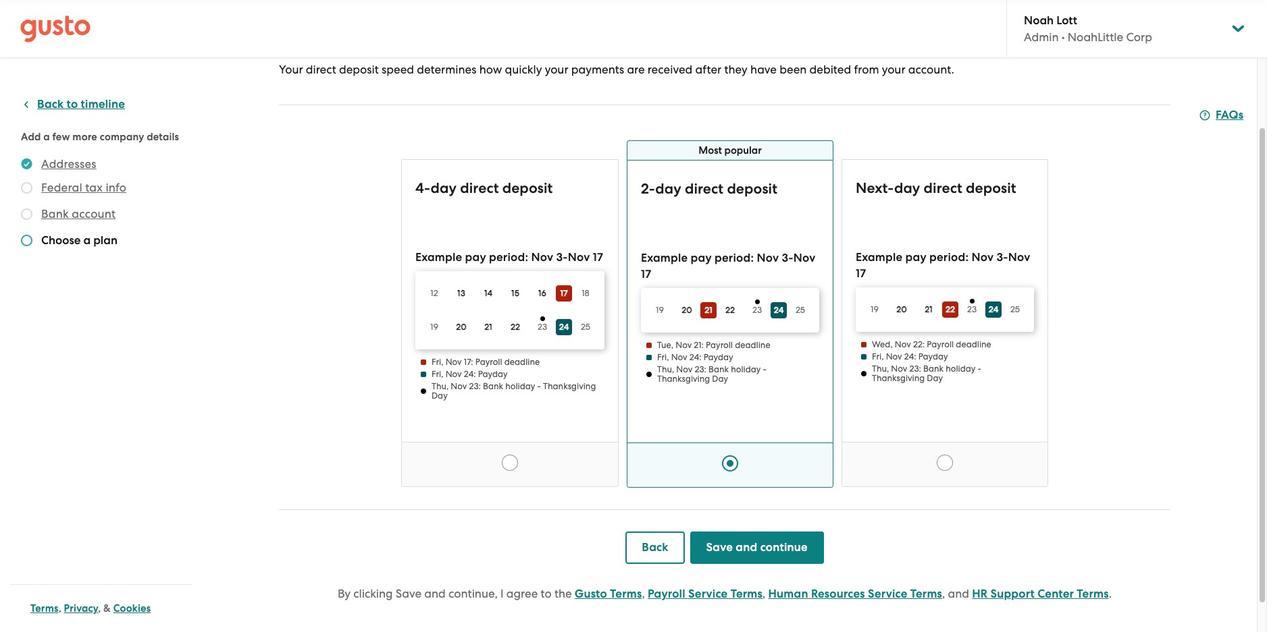 Task type: describe. For each thing, give the bounding box(es) containing it.
i
[[501, 588, 504, 601]]

fri, up thu, nov 23 : bank holiday -
[[432, 357, 443, 367]]

the
[[554, 588, 572, 601]]

fri, for next-
[[872, 352, 884, 362]]

12
[[430, 288, 438, 299]]

noah
[[1024, 14, 1054, 28]]

next-
[[856, 180, 894, 197]]

terms left human
[[731, 588, 763, 602]]

speed
[[382, 63, 414, 76]]

holiday for 2-day direct deposit
[[731, 365, 761, 375]]

2-day direct deposit
[[641, 180, 777, 198]]

faqs button
[[1200, 107, 1244, 124]]

payroll for 4-
[[475, 357, 502, 367]]

deadline for 2-day direct deposit
[[735, 340, 770, 351]]

privacy
[[64, 603, 98, 615]]

details
[[147, 131, 179, 143]]

period for 4-day direct deposit
[[489, 251, 525, 265]]

day inside thanksgiving day
[[432, 391, 448, 401]]

back to timeline button
[[21, 97, 125, 113]]

thu, for 4-
[[432, 382, 449, 392]]

day for 2-
[[655, 180, 681, 198]]

terms , privacy , & cookies
[[30, 603, 151, 615]]

none radio inside most popular button
[[722, 456, 738, 472]]

determines
[[417, 63, 476, 76]]

0 horizontal spatial 25
[[581, 322, 590, 332]]

addresses button
[[41, 156, 96, 172]]

, left &
[[98, 603, 101, 615]]

fri, nov 24 : payday for 4-
[[432, 369, 508, 380]]

corp
[[1126, 30, 1152, 44]]

next-day direct deposit
[[856, 180, 1016, 197]]

few
[[52, 131, 70, 143]]

save and continue button
[[690, 532, 824, 565]]

14
[[484, 288, 492, 299]]

payday for next-
[[918, 352, 948, 362]]

16
[[538, 288, 546, 299]]

deposit for next-day direct deposit
[[966, 180, 1016, 197]]

, left human
[[763, 588, 765, 601]]

example pay period : nov 3 - nov 17
[[415, 251, 603, 265]]

0 horizontal spatial 20
[[456, 322, 467, 332]]

22 inside most popular button
[[725, 305, 735, 315]]

back button
[[626, 532, 685, 565]]

agree
[[506, 588, 538, 601]]

back for back to timeline
[[37, 97, 64, 111]]

hr
[[972, 588, 988, 602]]

payroll service terms link
[[648, 588, 763, 602]]

center
[[1038, 588, 1074, 602]]

direct for 2-day direct deposit
[[685, 180, 724, 198]]

most
[[699, 145, 722, 157]]

gusto
[[575, 588, 607, 602]]

3 check image from the top
[[21, 235, 32, 247]]

bank for 4-day direct deposit
[[483, 382, 503, 392]]

example pay period : nov 3 - for 2-
[[641, 251, 793, 265]]

check image for federal
[[21, 182, 32, 194]]

fri, nov 17 : payroll deadline
[[432, 357, 540, 367]]

direct for 4-day direct deposit
[[460, 180, 499, 197]]

been
[[780, 63, 807, 76]]

0 horizontal spatial and
[[424, 588, 446, 601]]

tax
[[85, 181, 103, 195]]

fri, nov 24 : payday for 2-
[[657, 353, 733, 363]]

thanksgiving for next-
[[872, 374, 925, 384]]

noahlittle
[[1068, 30, 1123, 44]]

noah lott admin • noahlittle corp
[[1024, 14, 1152, 44]]

13
[[457, 288, 465, 299]]

example for next-
[[856, 251, 903, 265]]

holiday for 4-day direct deposit
[[505, 382, 535, 392]]

hr support center terms link
[[972, 588, 1109, 602]]

a for few
[[43, 131, 50, 143]]

support
[[991, 588, 1035, 602]]

payroll for 2-
[[706, 340, 733, 351]]

terms right gusto
[[610, 588, 642, 602]]

have
[[750, 63, 777, 76]]

25 for next-day direct deposit
[[1010, 305, 1020, 315]]

debited
[[810, 63, 851, 76]]

thanksgiving inside thanksgiving day
[[543, 382, 596, 392]]

federal
[[41, 181, 82, 195]]

fri, nov 24 : payday for next-
[[872, 352, 948, 362]]

17 inside most popular button
[[641, 267, 651, 282]]

most popular
[[699, 145, 762, 157]]

federal tax info
[[41, 181, 126, 195]]

4-
[[415, 180, 431, 197]]

23 down the 'tue, nov 21 : payroll deadline'
[[695, 365, 704, 375]]

bank for next-day direct deposit
[[923, 364, 944, 374]]

from
[[854, 63, 879, 76]]

federal tax info button
[[41, 180, 126, 196]]

deposit for 2-day direct deposit
[[727, 180, 777, 198]]

cookies
[[113, 603, 151, 615]]

back for back
[[642, 541, 668, 555]]

bank for 2-day direct deposit
[[708, 365, 729, 375]]

plan
[[93, 234, 118, 248]]

continue
[[760, 541, 808, 555]]

tue,
[[657, 340, 673, 351]]

thu, nov 23 : bank holiday - thanksgiving day for 2-
[[657, 365, 767, 384]]

bank account button
[[41, 206, 116, 222]]

19 for 2-
[[656, 305, 664, 315]]

choose a plan list
[[21, 156, 187, 252]]

•
[[1062, 30, 1065, 44]]

by
[[338, 588, 351, 601]]

&
[[103, 603, 111, 615]]

2 your from the left
[[882, 63, 905, 76]]

thu, nov 23 : bank holiday -
[[432, 382, 543, 392]]

terms left hr
[[910, 588, 942, 602]]

thanksgiving day
[[432, 382, 596, 401]]

human resources service terms link
[[768, 588, 942, 602]]

clicking
[[353, 588, 393, 601]]

back to timeline
[[37, 97, 125, 111]]

faqs
[[1216, 108, 1244, 122]]

payments
[[571, 63, 624, 76]]

your
[[279, 63, 303, 76]]

received
[[648, 63, 693, 76]]

terms right "center"
[[1077, 588, 1109, 602]]

thanksgiving for 2-
[[657, 374, 710, 384]]

period for 2-day direct deposit
[[715, 251, 751, 265]]

popular
[[724, 145, 762, 157]]

3 for 2-day direct deposit
[[782, 251, 788, 265]]

3 for next-day direct deposit
[[997, 251, 1003, 265]]

cookies button
[[113, 601, 151, 617]]

circle check image
[[21, 156, 32, 172]]

2-
[[641, 180, 655, 198]]

20 for next-
[[896, 305, 907, 315]]

choose
[[41, 234, 81, 248]]

21 up wed, nov 22 : payroll deadline
[[925, 305, 933, 315]]

payday for 2-
[[704, 353, 733, 363]]

thu, nov 23 : bank holiday - thanksgiving day for next-
[[872, 364, 981, 384]]

how
[[479, 63, 502, 76]]

1 your from the left
[[545, 63, 568, 76]]

25 for 2-day direct deposit
[[796, 305, 805, 315]]

nov 17 for next-
[[856, 251, 1030, 281]]

nov 17 for 2-
[[641, 251, 816, 282]]

23 up wed, nov 22 : payroll deadline
[[967, 305, 977, 315]]

terms link
[[30, 603, 59, 615]]

deadline for next-day direct deposit
[[956, 340, 991, 350]]



Task type: locate. For each thing, give the bounding box(es) containing it.
19 inside most popular button
[[656, 305, 664, 315]]

None radio
[[502, 455, 518, 471], [937, 455, 953, 471], [502, 455, 518, 471], [937, 455, 953, 471]]

continue,
[[448, 588, 498, 601]]

1 horizontal spatial to
[[541, 588, 552, 601]]

tue, nov 21 : payroll deadline
[[657, 340, 770, 351]]

23 down 16
[[538, 322, 547, 332]]

1 horizontal spatial service
[[868, 588, 907, 602]]

and left continue in the bottom of the page
[[736, 541, 757, 555]]

period for next-day direct deposit
[[929, 251, 965, 265]]

thu, for next-
[[872, 364, 889, 374]]

service down save and continue button
[[688, 588, 728, 602]]

thu, down fri, nov 17 : payroll deadline
[[432, 382, 449, 392]]

choose a plan
[[41, 234, 118, 248]]

save right "clicking"
[[396, 588, 422, 601]]

back inside button
[[37, 97, 64, 111]]

3 inside most popular button
[[782, 251, 788, 265]]

a left few
[[43, 131, 50, 143]]

payday down the 'tue, nov 21 : payroll deadline'
[[704, 353, 733, 363]]

check image for bank
[[21, 209, 32, 220]]

2 horizontal spatial 25
[[1010, 305, 1020, 315]]

to left timeline
[[67, 97, 78, 111]]

1 service from the left
[[688, 588, 728, 602]]

example pay period : nov 3 - inside most popular button
[[641, 251, 793, 265]]

1 horizontal spatial 25
[[796, 305, 805, 315]]

a inside list
[[83, 234, 91, 248]]

pay
[[465, 251, 486, 265], [905, 251, 927, 265], [691, 251, 712, 265]]

1 horizontal spatial thanksgiving
[[657, 374, 710, 384]]

deadline
[[956, 340, 991, 350], [735, 340, 770, 351], [504, 357, 540, 367]]

your right from
[[882, 63, 905, 76]]

add a few more company details
[[21, 131, 179, 143]]

bank inside 'button'
[[41, 207, 69, 221]]

22 up the 'tue, nov 21 : payroll deadline'
[[725, 305, 735, 315]]

23
[[967, 305, 977, 315], [752, 305, 762, 316], [538, 322, 547, 332], [909, 364, 919, 374], [695, 365, 704, 375], [469, 382, 479, 392]]

1 vertical spatial save
[[396, 588, 422, 601]]

deadline inside most popular button
[[735, 340, 770, 351]]

payday for 4-
[[478, 369, 508, 380]]

0 vertical spatial save
[[706, 541, 733, 555]]

20 down 13
[[456, 322, 467, 332]]

fri, nov 24 : payday inside most popular button
[[657, 353, 733, 363]]

fri, for 2-
[[657, 353, 669, 363]]

0 horizontal spatial thanksgiving
[[543, 382, 596, 392]]

0 horizontal spatial service
[[688, 588, 728, 602]]

bank
[[41, 207, 69, 221], [923, 364, 944, 374], [708, 365, 729, 375], [483, 382, 503, 392]]

day for next-
[[894, 180, 920, 197]]

1 horizontal spatial and
[[736, 541, 757, 555]]

0 vertical spatial check image
[[21, 182, 32, 194]]

example pay period : nov 3 -
[[856, 251, 1008, 265], [641, 251, 793, 265]]

1 horizontal spatial example
[[641, 251, 688, 265]]

None button
[[401, 159, 619, 488], [842, 159, 1048, 488], [401, 159, 619, 488], [842, 159, 1048, 488]]

25
[[1010, 305, 1020, 315], [796, 305, 805, 315], [581, 322, 590, 332]]

direct for next-day direct deposit
[[924, 180, 962, 197]]

direct inside most popular button
[[685, 180, 724, 198]]

and inside save and continue button
[[736, 541, 757, 555]]

1 horizontal spatial 20
[[682, 305, 692, 315]]

20 up wed, nov 22 : payroll deadline
[[896, 305, 907, 315]]

0 horizontal spatial day
[[431, 180, 457, 197]]

23 up the 'tue, nov 21 : payroll deadline'
[[752, 305, 762, 316]]

1 horizontal spatial day
[[712, 374, 728, 384]]

fri, nov 24 : payday down the 'tue, nov 21 : payroll deadline'
[[657, 353, 733, 363]]

addresses
[[41, 157, 96, 171]]

1 horizontal spatial 3
[[782, 251, 788, 265]]

nov
[[531, 251, 553, 265], [568, 251, 590, 265], [972, 251, 994, 265], [1008, 251, 1030, 265], [757, 251, 779, 265], [793, 251, 816, 265], [895, 340, 911, 350], [676, 340, 692, 351], [886, 352, 902, 362], [671, 353, 687, 363], [446, 357, 462, 367], [891, 364, 907, 374], [676, 365, 693, 375], [446, 369, 462, 380], [451, 382, 467, 392]]

0 horizontal spatial pay
[[465, 251, 486, 265]]

save up by clicking save and continue, i agree to the gusto terms , payroll service terms , human resources service terms , and hr support center terms .
[[706, 541, 733, 555]]

example for 2-
[[641, 251, 688, 265]]

1 horizontal spatial nov 17
[[856, 251, 1030, 281]]

19 for next-
[[871, 305, 879, 315]]

thu, nov 23 : bank holiday - thanksgiving day inside most popular button
[[657, 365, 767, 384]]

and left continue,
[[424, 588, 446, 601]]

resources
[[811, 588, 865, 602]]

2 horizontal spatial thu,
[[872, 364, 889, 374]]

a for plan
[[83, 234, 91, 248]]

25 inside most popular button
[[796, 305, 805, 315]]

2 horizontal spatial 20
[[896, 305, 907, 315]]

payday
[[918, 352, 948, 362], [704, 353, 733, 363], [478, 369, 508, 380]]

payroll
[[927, 340, 954, 350], [706, 340, 733, 351], [475, 357, 502, 367], [648, 588, 685, 602]]

2 horizontal spatial day
[[927, 374, 943, 384]]

bank inside most popular button
[[708, 365, 729, 375]]

pay for 4-
[[465, 251, 486, 265]]

2 horizontal spatial 3
[[997, 251, 1003, 265]]

0 horizontal spatial example pay period : nov 3 -
[[641, 251, 793, 265]]

more
[[73, 131, 97, 143]]

0 horizontal spatial thu,
[[432, 382, 449, 392]]

20
[[896, 305, 907, 315], [682, 305, 692, 315], [456, 322, 467, 332]]

to
[[67, 97, 78, 111], [541, 588, 552, 601]]

0 horizontal spatial holiday
[[505, 382, 535, 392]]

they
[[724, 63, 748, 76]]

0 horizontal spatial day
[[432, 391, 448, 401]]

add
[[21, 131, 41, 143]]

wed, nov 22 : payroll deadline
[[872, 340, 991, 350]]

1 horizontal spatial your
[[882, 63, 905, 76]]

holiday for next-day direct deposit
[[946, 364, 976, 374]]

bank down fri, nov 17 : payroll deadline
[[483, 382, 503, 392]]

gusto terms link
[[575, 588, 642, 602]]

1 vertical spatial check image
[[21, 209, 32, 220]]

thu, for 2-
[[657, 365, 674, 375]]

and
[[736, 541, 757, 555], [424, 588, 446, 601], [948, 588, 969, 601]]

company
[[100, 131, 144, 143]]

your direct deposit speed determines how quickly your payments are received after they have been debited from your account.
[[279, 63, 954, 76]]

timeline
[[81, 97, 125, 111]]

thu, nov 23 : bank holiday - thanksgiving day down wed, nov 22 : payroll deadline
[[872, 364, 981, 384]]

pay for 2-
[[691, 251, 712, 265]]

0 horizontal spatial deadline
[[504, 357, 540, 367]]

to left the
[[541, 588, 552, 601]]

deposit for 4-day direct deposit
[[502, 180, 553, 197]]

after
[[695, 63, 722, 76]]

payroll for next-
[[927, 340, 954, 350]]

back inside button
[[642, 541, 668, 555]]

bank down the 'tue, nov 21 : payroll deadline'
[[708, 365, 729, 375]]

2 horizontal spatial example
[[856, 251, 903, 265]]

privacy link
[[64, 603, 98, 615]]

fri, down wed,
[[872, 352, 884, 362]]

2 vertical spatial check image
[[21, 235, 32, 247]]

0 horizontal spatial 3
[[556, 251, 563, 265]]

wed,
[[872, 340, 893, 350]]

thanksgiving
[[872, 374, 925, 384], [657, 374, 710, 384], [543, 382, 596, 392]]

, down back button
[[642, 588, 645, 601]]

20 up the 'tue, nov 21 : payroll deadline'
[[682, 305, 692, 315]]

and left hr
[[948, 588, 969, 601]]

deposit
[[339, 63, 379, 76], [502, 180, 553, 197], [966, 180, 1016, 197], [727, 180, 777, 198]]

admin
[[1024, 30, 1059, 44]]

a
[[43, 131, 50, 143], [83, 234, 91, 248]]

payday inside most popular button
[[704, 353, 733, 363]]

direct
[[306, 63, 336, 76], [460, 180, 499, 197], [924, 180, 962, 197], [685, 180, 724, 198]]

payroll inside most popular button
[[706, 340, 733, 351]]

2 service from the left
[[868, 588, 907, 602]]

2 horizontal spatial pay
[[905, 251, 927, 265]]

20 inside most popular button
[[682, 305, 692, 315]]

save and continue
[[706, 541, 808, 555]]

pay for next-
[[905, 251, 927, 265]]

holiday down fri, nov 17 : payroll deadline
[[505, 382, 535, 392]]

19 up tue, at the right of page
[[656, 305, 664, 315]]

back up few
[[37, 97, 64, 111]]

17
[[593, 251, 603, 265], [856, 267, 866, 281], [641, 267, 651, 282], [560, 289, 568, 299], [464, 357, 471, 367]]

account.
[[908, 63, 954, 76]]

2 horizontal spatial 19
[[871, 305, 879, 315]]

15
[[511, 288, 519, 299]]

day down wed, nov 22 : payroll deadline
[[927, 374, 943, 384]]

1 horizontal spatial deadline
[[735, 340, 770, 351]]

thu, down wed,
[[872, 364, 889, 374]]

.
[[1109, 588, 1112, 601]]

bank down wed, nov 22 : payroll deadline
[[923, 364, 944, 374]]

-
[[563, 251, 568, 265], [1003, 251, 1008, 265], [788, 251, 793, 265], [978, 364, 981, 374], [763, 365, 767, 375], [537, 382, 541, 392]]

,
[[642, 588, 645, 601], [763, 588, 765, 601], [942, 588, 945, 601], [59, 603, 61, 615], [98, 603, 101, 615]]

1 vertical spatial to
[[541, 588, 552, 601]]

2 horizontal spatial and
[[948, 588, 969, 601]]

0 horizontal spatial your
[[545, 63, 568, 76]]

fri, nov 24 : payday down fri, nov 17 : payroll deadline
[[432, 369, 508, 380]]

period inside most popular button
[[715, 251, 751, 265]]

2 horizontal spatial fri, nov 24 : payday
[[872, 352, 948, 362]]

day
[[927, 374, 943, 384], [712, 374, 728, 384], [432, 391, 448, 401]]

save inside by clicking save and continue, i agree to the gusto terms , payroll service terms , human resources service terms , and hr support center terms .
[[396, 588, 422, 601]]

day inside most popular button
[[655, 180, 681, 198]]

19 up wed,
[[871, 305, 879, 315]]

1 horizontal spatial 19
[[656, 305, 664, 315]]

by clicking save and continue, i agree to the gusto terms , payroll service terms , human resources service terms , and hr support center terms .
[[338, 588, 1112, 602]]

info
[[106, 181, 126, 195]]

example for 4-
[[415, 251, 462, 265]]

home image
[[20, 15, 91, 42]]

day down fri, nov 17 : payroll deadline
[[432, 391, 448, 401]]

payroll up thu, nov 23 : bank holiday -
[[475, 357, 502, 367]]

day down the 'tue, nov 21 : payroll deadline'
[[712, 374, 728, 384]]

1 horizontal spatial save
[[706, 541, 733, 555]]

fri, nov 24 : payday down wed, nov 22 : payroll deadline
[[872, 352, 948, 362]]

0 vertical spatial to
[[67, 97, 78, 111]]

0 horizontal spatial thu, nov 23 : bank holiday - thanksgiving day
[[657, 365, 767, 384]]

day for 2-
[[712, 374, 728, 384]]

bank down federal
[[41, 207, 69, 221]]

1 horizontal spatial day
[[655, 180, 681, 198]]

2 horizontal spatial payday
[[918, 352, 948, 362]]

thu,
[[872, 364, 889, 374], [657, 365, 674, 375], [432, 382, 449, 392]]

thu, inside most popular button
[[657, 365, 674, 375]]

pay inside most popular button
[[691, 251, 712, 265]]

fri, inside most popular button
[[657, 353, 669, 363]]

thanksgiving inside most popular button
[[657, 374, 710, 384]]

example pay period : nov 3 - for next-
[[856, 251, 1008, 265]]

payroll down back button
[[648, 588, 685, 602]]

1 horizontal spatial holiday
[[731, 365, 761, 375]]

22
[[946, 305, 955, 315], [725, 305, 735, 315], [511, 322, 520, 332], [913, 340, 923, 350]]

22 down 15
[[511, 322, 520, 332]]

1 horizontal spatial thu,
[[657, 365, 674, 375]]

save inside button
[[706, 541, 733, 555]]

your
[[545, 63, 568, 76], [882, 63, 905, 76]]

service right the resources
[[868, 588, 907, 602]]

terms left privacy link
[[30, 603, 59, 615]]

1 horizontal spatial thu, nov 23 : bank holiday - thanksgiving day
[[872, 364, 981, 384]]

day for 4-
[[431, 180, 457, 197]]

1 horizontal spatial fri, nov 24 : payday
[[657, 353, 733, 363]]

, left hr
[[942, 588, 945, 601]]

23 down wed, nov 22 : payroll deadline
[[909, 364, 919, 374]]

example inside most popular button
[[641, 251, 688, 265]]

21 right tue, at the right of page
[[694, 340, 702, 351]]

0 horizontal spatial example
[[415, 251, 462, 265]]

19 down 12
[[430, 322, 438, 332]]

fri, down fri, nov 17 : payroll deadline
[[432, 369, 443, 380]]

3 for 4-day direct deposit
[[556, 251, 563, 265]]

22 right wed,
[[913, 340, 923, 350]]

2 horizontal spatial period
[[929, 251, 965, 265]]

payroll right wed,
[[927, 340, 954, 350]]

0 horizontal spatial save
[[396, 588, 422, 601]]

holiday down wed, nov 22 : payroll deadline
[[946, 364, 976, 374]]

to inside by clicking save and continue, i agree to the gusto terms , payroll service terms , human resources service terms , and hr support center terms .
[[541, 588, 552, 601]]

3
[[556, 251, 563, 265], [997, 251, 1003, 265], [782, 251, 788, 265]]

day inside most popular button
[[712, 374, 728, 384]]

1 horizontal spatial a
[[83, 234, 91, 248]]

payday up thu, nov 23 : bank holiday -
[[478, 369, 508, 380]]

nov 17 inside most popular button
[[641, 251, 816, 282]]

, left privacy link
[[59, 603, 61, 615]]

0 vertical spatial a
[[43, 131, 50, 143]]

1 vertical spatial a
[[83, 234, 91, 248]]

day for next-
[[927, 374, 943, 384]]

deposit inside most popular button
[[727, 180, 777, 198]]

0 horizontal spatial 19
[[430, 322, 438, 332]]

18
[[582, 288, 589, 299]]

2 check image from the top
[[21, 209, 32, 220]]

1 horizontal spatial back
[[642, 541, 668, 555]]

0 vertical spatial back
[[37, 97, 64, 111]]

day
[[431, 180, 457, 197], [894, 180, 920, 197], [655, 180, 681, 198]]

0 horizontal spatial nov 17
[[641, 251, 816, 282]]

0 horizontal spatial a
[[43, 131, 50, 143]]

payday down wed, nov 22 : payroll deadline
[[918, 352, 948, 362]]

a left the plan
[[83, 234, 91, 248]]

22 up wed, nov 22 : payroll deadline
[[946, 305, 955, 315]]

2 horizontal spatial thanksgiving
[[872, 374, 925, 384]]

back
[[37, 97, 64, 111], [642, 541, 668, 555]]

human
[[768, 588, 808, 602]]

holiday inside most popular button
[[731, 365, 761, 375]]

quickly
[[505, 63, 542, 76]]

1 horizontal spatial pay
[[691, 251, 712, 265]]

account
[[72, 207, 116, 221]]

1 check image from the top
[[21, 182, 32, 194]]

nov 17
[[856, 251, 1030, 281], [641, 251, 816, 282]]

holiday down the 'tue, nov 21 : payroll deadline'
[[731, 365, 761, 375]]

21 down 14
[[484, 322, 492, 332]]

0 horizontal spatial back
[[37, 97, 64, 111]]

period
[[489, 251, 525, 265], [929, 251, 965, 265], [715, 251, 751, 265]]

back up gusto terms link
[[642, 541, 668, 555]]

1 horizontal spatial example pay period : nov 3 -
[[856, 251, 1008, 265]]

0 horizontal spatial period
[[489, 251, 525, 265]]

0 horizontal spatial payday
[[478, 369, 508, 380]]

2 horizontal spatial holiday
[[946, 364, 976, 374]]

0 horizontal spatial fri, nov 24 : payday
[[432, 369, 508, 380]]

bank account
[[41, 207, 116, 221]]

terms
[[610, 588, 642, 602], [731, 588, 763, 602], [910, 588, 942, 602], [1077, 588, 1109, 602], [30, 603, 59, 615]]

21 up the 'tue, nov 21 : payroll deadline'
[[705, 305, 712, 316]]

fri, down tue, at the right of page
[[657, 353, 669, 363]]

fri, nov 24 : payday
[[872, 352, 948, 362], [657, 353, 733, 363], [432, 369, 508, 380]]

lott
[[1057, 14, 1077, 28]]

service
[[688, 588, 728, 602], [868, 588, 907, 602]]

1 vertical spatial back
[[642, 541, 668, 555]]

24
[[989, 305, 998, 315], [774, 305, 784, 316], [559, 322, 569, 332], [904, 352, 914, 362], [689, 353, 699, 363], [464, 369, 474, 380]]

2 horizontal spatial day
[[894, 180, 920, 197]]

1 horizontal spatial payday
[[704, 353, 733, 363]]

thu, nov 23 : bank holiday - thanksgiving day down the 'tue, nov 21 : payroll deadline'
[[657, 365, 767, 384]]

your right quickly
[[545, 63, 568, 76]]

0 horizontal spatial to
[[67, 97, 78, 111]]

Most popular button
[[627, 160, 833, 488]]

are
[[627, 63, 645, 76]]

23 down fri, nov 17 : payroll deadline
[[469, 382, 479, 392]]

None radio
[[722, 456, 738, 472]]

20 for 2-
[[682, 305, 692, 315]]

fri, for 4-
[[432, 369, 443, 380]]

check image
[[21, 182, 32, 194], [21, 209, 32, 220], [21, 235, 32, 247]]

2 horizontal spatial deadline
[[956, 340, 991, 350]]

deadline for 4-day direct deposit
[[504, 357, 540, 367]]

payroll right tue, at the right of page
[[706, 340, 733, 351]]

to inside back to timeline button
[[67, 97, 78, 111]]

thu, down tue, at the right of page
[[657, 365, 674, 375]]

1 horizontal spatial period
[[715, 251, 751, 265]]

4-day direct deposit
[[415, 180, 553, 197]]



Task type: vqa. For each thing, say whether or not it's contained in the screenshot.
the Bank in 'bank account' Button
yes



